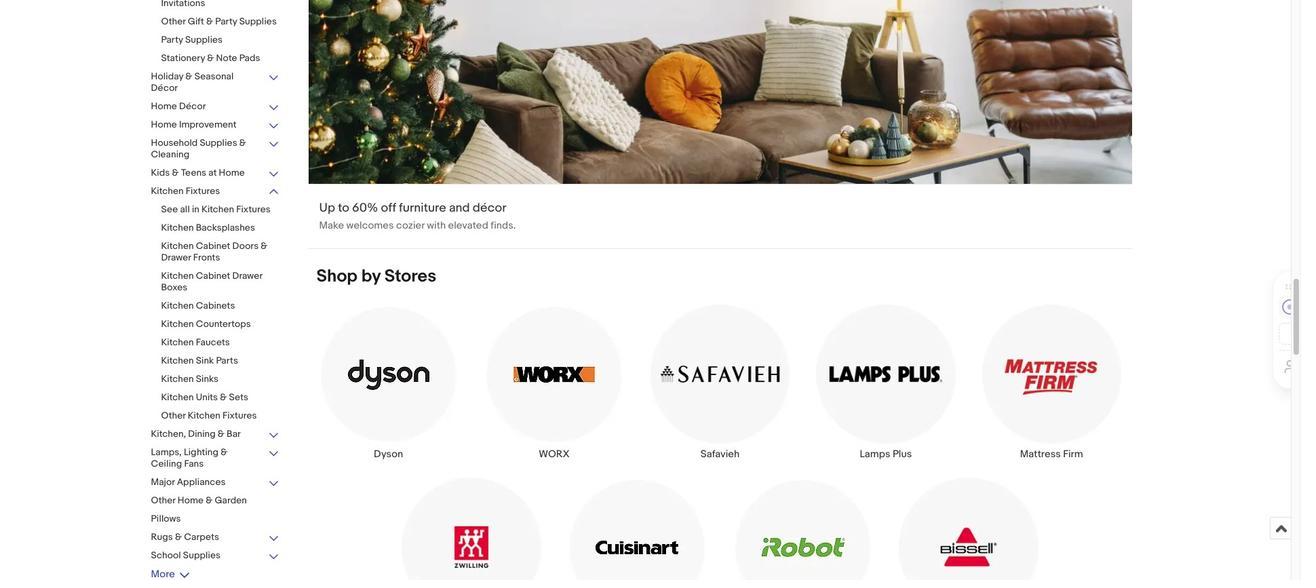 Task type: locate. For each thing, give the bounding box(es) containing it.
party
[[215, 16, 237, 27], [161, 34, 183, 45]]

other down major
[[151, 495, 176, 506]]

1 horizontal spatial party
[[215, 16, 237, 27]]

bar
[[227, 428, 241, 440]]

cabinet down kitchen backsplashes link
[[196, 240, 230, 252]]

0 vertical spatial other
[[161, 16, 186, 27]]

kitchen faucets link
[[161, 337, 280, 350]]

& right rugs on the left bottom of page
[[175, 531, 182, 543]]

mattress
[[1021, 448, 1061, 461]]

household supplies & cleaning button
[[151, 137, 280, 162]]

0 horizontal spatial drawer
[[161, 252, 191, 263]]

1 vertical spatial fixtures
[[236, 204, 271, 215]]

lamps plus link
[[803, 304, 969, 461]]

see
[[161, 204, 178, 215]]

fixtures down sets
[[223, 410, 257, 421]]

dining
[[188, 428, 216, 440]]

kitchen cabinet drawer boxes link
[[161, 270, 280, 295]]

home down 'holiday' at the left of the page
[[151, 100, 177, 112]]

welcomes
[[347, 219, 394, 232]]

lamps plus
[[860, 448, 912, 461]]

&
[[206, 16, 213, 27], [207, 52, 214, 64], [186, 71, 192, 82], [239, 137, 246, 149], [172, 167, 179, 178], [261, 240, 268, 252], [220, 392, 227, 403], [218, 428, 225, 440], [221, 447, 228, 458], [206, 495, 213, 506], [175, 531, 182, 543]]

major
[[151, 476, 175, 488]]

party up the party supplies link
[[215, 16, 237, 27]]

kitchen cabinets link
[[161, 300, 280, 313]]

1 horizontal spatial drawer
[[232, 270, 262, 282]]

1 vertical spatial drawer
[[232, 270, 262, 282]]

décor down stationery
[[151, 82, 178, 94]]

drawer down doors
[[232, 270, 262, 282]]

drawer up boxes
[[161, 252, 191, 263]]

other up kitchen,
[[161, 410, 186, 421]]

0 horizontal spatial décor
[[151, 82, 178, 94]]

kitchen fixtures button
[[151, 185, 280, 198]]

up to 60% off furniture and décor make welcomes cozier with elevated finds.
[[319, 201, 516, 232]]

party up stationery
[[161, 34, 183, 45]]

kitchen, dining & bar button
[[151, 428, 280, 441]]

off
[[381, 201, 396, 216]]

1 vertical spatial other
[[161, 410, 186, 421]]

shop
[[317, 266, 358, 287]]

parts
[[216, 355, 238, 366]]

lamps
[[860, 448, 891, 461]]

home
[[151, 100, 177, 112], [151, 119, 177, 130], [219, 167, 245, 178], [178, 495, 204, 506]]

pillows
[[151, 513, 181, 525]]

fixtures up backsplashes at top
[[236, 204, 271, 215]]

cabinet
[[196, 240, 230, 252], [196, 270, 230, 282]]

firm
[[1064, 448, 1084, 461]]

units
[[196, 392, 218, 403]]

school supplies button
[[151, 550, 280, 563]]

fronts
[[193, 252, 220, 263]]

lighting
[[184, 447, 219, 458]]

carpets
[[184, 531, 219, 543]]

sink
[[196, 355, 214, 366]]

None text field
[[308, 0, 1132, 248]]

kitchen,
[[151, 428, 186, 440]]

dyson link
[[306, 304, 472, 461]]

0 vertical spatial cabinet
[[196, 240, 230, 252]]

all
[[180, 204, 190, 215]]

& left the bar
[[218, 428, 225, 440]]

other home & garden link
[[151, 495, 280, 508]]

1 cabinet from the top
[[196, 240, 230, 252]]

home up household
[[151, 119, 177, 130]]

holiday & seasonal décor button
[[151, 71, 280, 95]]

doors
[[232, 240, 259, 252]]

shop by stores
[[317, 266, 437, 287]]

party supplies link
[[161, 34, 280, 47]]

cozier
[[396, 219, 425, 232]]

stationery & note pads link
[[161, 52, 280, 65]]

décor up "improvement"
[[179, 100, 206, 112]]

1 vertical spatial party
[[161, 34, 183, 45]]

0 vertical spatial décor
[[151, 82, 178, 94]]

supplies down gift on the left top
[[185, 34, 223, 45]]

other
[[161, 16, 186, 27], [161, 410, 186, 421], [151, 495, 176, 506]]

to
[[338, 201, 349, 216]]

1 horizontal spatial décor
[[179, 100, 206, 112]]

lamps, lighting & ceiling fans button
[[151, 447, 280, 471]]

other inside other gift & party supplies party supplies stationery & note pads
[[161, 16, 186, 27]]

lamps,
[[151, 447, 182, 458]]

plus
[[893, 448, 912, 461]]

fixtures up in
[[186, 185, 220, 197]]

appliances
[[177, 476, 226, 488]]

& down kitchen, dining & bar dropdown button at the left of page
[[221, 447, 228, 458]]

supplies
[[239, 16, 277, 27], [185, 34, 223, 45], [200, 137, 237, 149], [183, 550, 221, 561]]

cabinet down the fronts
[[196, 270, 230, 282]]

safavieh link
[[637, 304, 803, 461]]

home right at
[[219, 167, 245, 178]]

fans
[[184, 458, 204, 470]]

supplies down home improvement dropdown button
[[200, 137, 237, 149]]

other left gift on the left top
[[161, 16, 186, 27]]

other gift & party supplies link
[[161, 16, 280, 29]]

1 vertical spatial cabinet
[[196, 270, 230, 282]]

garden
[[215, 495, 247, 506]]

supplies down carpets on the bottom left of page
[[183, 550, 221, 561]]

faucets
[[196, 337, 230, 348]]

kids
[[151, 167, 170, 178]]

1 vertical spatial décor
[[179, 100, 206, 112]]

décor
[[151, 82, 178, 94], [179, 100, 206, 112]]



Task type: describe. For each thing, give the bounding box(es) containing it.
kitchen countertops link
[[161, 318, 280, 331]]

major appliances button
[[151, 476, 280, 489]]

kitchen sink parts link
[[161, 355, 280, 368]]

& right doors
[[261, 240, 268, 252]]

0 vertical spatial fixtures
[[186, 185, 220, 197]]

& left note
[[207, 52, 214, 64]]

0 vertical spatial drawer
[[161, 252, 191, 263]]

backsplashes
[[196, 222, 255, 233]]

at
[[209, 167, 217, 178]]

home down appliances
[[178, 495, 204, 506]]

elevated
[[448, 219, 489, 232]]

home improvement button
[[151, 119, 280, 132]]

boxes
[[161, 282, 188, 293]]

mattress firm
[[1021, 448, 1084, 461]]

cabinets
[[196, 300, 235, 312]]

holiday
[[151, 71, 183, 82]]

ceiling
[[151, 458, 182, 470]]

stationery
[[161, 52, 205, 64]]

none text field containing up to 60% off furniture and décor
[[308, 0, 1132, 248]]

with
[[427, 219, 446, 232]]

school
[[151, 550, 181, 561]]

improvement
[[179, 119, 237, 130]]

by
[[362, 266, 381, 287]]

other gift & party supplies party supplies stationery & note pads
[[161, 16, 277, 64]]

& right kids
[[172, 167, 179, 178]]

other kitchen fixtures link
[[161, 410, 280, 423]]

kids & teens at home button
[[151, 167, 280, 180]]

& down stationery
[[186, 71, 192, 82]]

finds.
[[491, 219, 516, 232]]

and
[[449, 201, 470, 216]]

& down home improvement dropdown button
[[239, 137, 246, 149]]

furniture
[[399, 201, 446, 216]]

2 vertical spatial fixtures
[[223, 410, 257, 421]]

gift
[[188, 16, 204, 27]]

décor
[[473, 201, 507, 216]]

supplies up pads
[[239, 16, 277, 27]]

pads
[[239, 52, 260, 64]]

safavieh
[[701, 448, 740, 461]]

household
[[151, 137, 198, 149]]

countertops
[[196, 318, 251, 330]]

kitchen sinks link
[[161, 373, 280, 386]]

dyson
[[374, 448, 403, 461]]

make
[[319, 219, 344, 232]]

0 horizontal spatial party
[[161, 34, 183, 45]]

up
[[319, 201, 335, 216]]

pillows link
[[151, 513, 280, 526]]

kitchen backsplashes link
[[161, 222, 280, 235]]

& right gift on the left top
[[206, 16, 213, 27]]

home décor button
[[151, 100, 280, 113]]

worx
[[539, 448, 570, 461]]

kitchen cabinet doors & drawer fronts link
[[161, 240, 280, 265]]

sets
[[229, 392, 248, 403]]

note
[[216, 52, 237, 64]]

sinks
[[196, 373, 219, 385]]

holiday & seasonal décor home décor home improvement household supplies & cleaning kids & teens at home kitchen fixtures see all in kitchen fixtures kitchen backsplashes kitchen cabinet doors & drawer fronts kitchen cabinet drawer boxes kitchen cabinets kitchen countertops kitchen faucets kitchen sink parts kitchen sinks kitchen units & sets other kitchen fixtures kitchen, dining & bar lamps, lighting & ceiling fans major appliances other home & garden pillows rugs & carpets school supplies
[[151, 71, 271, 561]]

60%
[[352, 201, 378, 216]]

stores
[[385, 266, 437, 287]]

rugs & carpets button
[[151, 531, 280, 544]]

in
[[192, 204, 199, 215]]

& left sets
[[220, 392, 227, 403]]

teens
[[181, 167, 206, 178]]

2 vertical spatial other
[[151, 495, 176, 506]]

cleaning
[[151, 149, 189, 160]]

see all in kitchen fixtures link
[[161, 204, 280, 216]]

rugs
[[151, 531, 173, 543]]

0 vertical spatial party
[[215, 16, 237, 27]]

seasonal
[[195, 71, 234, 82]]

& down the major appliances "dropdown button" at bottom
[[206, 495, 213, 506]]

worx link
[[472, 304, 637, 461]]

mattress firm link
[[969, 304, 1135, 461]]

kitchen units & sets link
[[161, 392, 280, 404]]

2 cabinet from the top
[[196, 270, 230, 282]]



Task type: vqa. For each thing, say whether or not it's contained in the screenshot.
great
no



